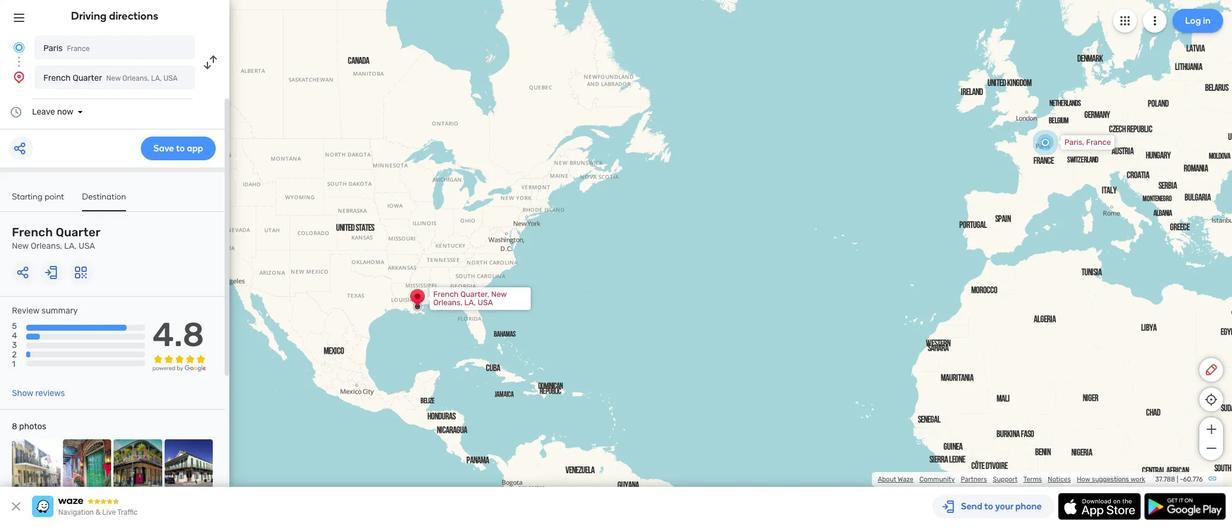 Task type: describe. For each thing, give the bounding box(es) containing it.
traffic
[[117, 509, 138, 517]]

community
[[920, 476, 955, 484]]

directions
[[109, 10, 158, 23]]

french quarter, new orleans, la, usa
[[433, 290, 507, 307]]

60.776
[[1184, 476, 1203, 484]]

image 1 of french quarter, new orleans image
[[12, 440, 60, 489]]

summary
[[42, 306, 78, 316]]

quarter,
[[461, 290, 490, 299]]

photos
[[19, 422, 46, 432]]

pencil image
[[1205, 363, 1219, 378]]

8
[[12, 422, 17, 432]]

paris, france
[[1065, 138, 1111, 147]]

4.8
[[153, 316, 204, 355]]

paris,
[[1065, 138, 1085, 147]]

reviews
[[35, 389, 65, 399]]

link image
[[1208, 474, 1218, 484]]

x image
[[9, 500, 23, 514]]

support
[[993, 476, 1018, 484]]

terms link
[[1024, 476, 1042, 484]]

image 4 of french quarter, new orleans image
[[164, 440, 213, 489]]

navigation
[[58, 509, 94, 517]]

0 horizontal spatial new
[[12, 241, 29, 252]]

point
[[45, 192, 64, 202]]

clock image
[[9, 105, 23, 120]]

1 horizontal spatial orleans,
[[122, 74, 149, 83]]

0 vertical spatial new
[[106, 74, 121, 83]]

driving
[[71, 10, 107, 23]]

new inside french quarter, new orleans, la, usa
[[491, 290, 507, 299]]

0 vertical spatial french
[[43, 73, 71, 83]]

support link
[[993, 476, 1018, 484]]

0 vertical spatial quarter
[[73, 73, 102, 83]]

paris
[[43, 43, 63, 54]]

notices link
[[1048, 476, 1071, 484]]

waze
[[898, 476, 914, 484]]

partners
[[961, 476, 987, 484]]

french inside french quarter new orleans, la, usa
[[12, 225, 53, 240]]

2
[[12, 350, 17, 361]]

quarter inside french quarter new orleans, la, usa
[[56, 225, 101, 240]]

&
[[96, 509, 101, 517]]

french inside french quarter, new orleans, la, usa
[[433, 290, 459, 299]]

0 vertical spatial french quarter new orleans, la, usa
[[43, 73, 178, 83]]

leave now
[[32, 107, 73, 117]]

image 3 of french quarter, new orleans image
[[114, 440, 162, 489]]

work
[[1131, 476, 1146, 484]]

-
[[1180, 476, 1184, 484]]

notices
[[1048, 476, 1071, 484]]

france for paris,
[[1087, 138, 1111, 147]]

location image
[[12, 70, 26, 84]]

how suggestions work link
[[1077, 476, 1146, 484]]

how
[[1077, 476, 1091, 484]]

france for paris
[[67, 45, 90, 53]]



Task type: locate. For each thing, give the bounding box(es) containing it.
1 vertical spatial usa
[[79, 241, 95, 252]]

suggestions
[[1092, 476, 1130, 484]]

5
[[12, 322, 17, 332]]

1 vertical spatial france
[[1087, 138, 1111, 147]]

france right paris
[[67, 45, 90, 53]]

1 vertical spatial french
[[12, 225, 53, 240]]

destination
[[82, 192, 126, 202]]

2 horizontal spatial la,
[[465, 298, 476, 307]]

navigation & live traffic
[[58, 509, 138, 517]]

2 horizontal spatial usa
[[478, 298, 493, 307]]

about
[[878, 476, 897, 484]]

quarter
[[73, 73, 102, 83], [56, 225, 101, 240]]

paris france
[[43, 43, 90, 54]]

2 vertical spatial usa
[[478, 298, 493, 307]]

zoom out image
[[1204, 442, 1219, 456]]

about waze community partners support terms notices how suggestions work
[[878, 476, 1146, 484]]

starting point button
[[12, 192, 64, 210]]

0 horizontal spatial orleans,
[[31, 241, 62, 252]]

zoom in image
[[1204, 423, 1219, 437]]

starting point
[[12, 192, 64, 202]]

france
[[67, 45, 90, 53], [1087, 138, 1111, 147]]

0 horizontal spatial usa
[[79, 241, 95, 252]]

french down paris
[[43, 73, 71, 83]]

1 horizontal spatial la,
[[151, 74, 162, 83]]

1 vertical spatial new
[[12, 241, 29, 252]]

1 horizontal spatial usa
[[163, 74, 178, 83]]

1 vertical spatial orleans,
[[31, 241, 62, 252]]

2 vertical spatial french
[[433, 290, 459, 299]]

french quarter new orleans, la, usa down point
[[12, 225, 101, 252]]

new
[[106, 74, 121, 83], [12, 241, 29, 252], [491, 290, 507, 299]]

2 vertical spatial la,
[[465, 298, 476, 307]]

france right paris,
[[1087, 138, 1111, 147]]

about waze link
[[878, 476, 914, 484]]

review
[[12, 306, 39, 316]]

0 vertical spatial usa
[[163, 74, 178, 83]]

0 horizontal spatial france
[[67, 45, 90, 53]]

french quarter new orleans, la, usa down paris france
[[43, 73, 178, 83]]

french
[[43, 73, 71, 83], [12, 225, 53, 240], [433, 290, 459, 299]]

live
[[102, 509, 116, 517]]

2 horizontal spatial orleans,
[[433, 298, 463, 307]]

3
[[12, 341, 17, 351]]

0 vertical spatial la,
[[151, 74, 162, 83]]

orleans,
[[122, 74, 149, 83], [31, 241, 62, 252], [433, 298, 463, 307]]

4
[[12, 331, 17, 341]]

french quarter new orleans, la, usa
[[43, 73, 178, 83], [12, 225, 101, 252]]

la, inside french quarter, new orleans, la, usa
[[465, 298, 476, 307]]

1 vertical spatial french quarter new orleans, la, usa
[[12, 225, 101, 252]]

terms
[[1024, 476, 1042, 484]]

show
[[12, 389, 33, 399]]

orleans, inside french quarter, new orleans, la, usa
[[433, 298, 463, 307]]

2 vertical spatial new
[[491, 290, 507, 299]]

current location image
[[12, 40, 26, 55]]

0 horizontal spatial la,
[[64, 241, 77, 252]]

destination button
[[82, 192, 126, 212]]

0 vertical spatial france
[[67, 45, 90, 53]]

now
[[57, 107, 73, 117]]

37.788
[[1156, 476, 1176, 484]]

1 vertical spatial quarter
[[56, 225, 101, 240]]

image 2 of french quarter, new orleans image
[[63, 440, 111, 489]]

5 4 3 2 1
[[12, 322, 17, 370]]

leave
[[32, 107, 55, 117]]

2 horizontal spatial new
[[491, 290, 507, 299]]

la,
[[151, 74, 162, 83], [64, 241, 77, 252], [465, 298, 476, 307]]

show reviews
[[12, 389, 65, 399]]

1 horizontal spatial new
[[106, 74, 121, 83]]

french left quarter,
[[433, 290, 459, 299]]

community link
[[920, 476, 955, 484]]

8 photos
[[12, 422, 46, 432]]

quarter down destination 'button'
[[56, 225, 101, 240]]

1 horizontal spatial france
[[1087, 138, 1111, 147]]

0 vertical spatial orleans,
[[122, 74, 149, 83]]

2 vertical spatial orleans,
[[433, 298, 463, 307]]

partners link
[[961, 476, 987, 484]]

french down starting point button at the top
[[12, 225, 53, 240]]

starting
[[12, 192, 43, 202]]

1
[[12, 360, 15, 370]]

|
[[1177, 476, 1179, 484]]

37.788 | -60.776
[[1156, 476, 1203, 484]]

quarter down paris france
[[73, 73, 102, 83]]

driving directions
[[71, 10, 158, 23]]

france inside paris france
[[67, 45, 90, 53]]

review summary
[[12, 306, 78, 316]]

usa
[[163, 74, 178, 83], [79, 241, 95, 252], [478, 298, 493, 307]]

usa inside french quarter, new orleans, la, usa
[[478, 298, 493, 307]]

1 vertical spatial la,
[[64, 241, 77, 252]]



Task type: vqa. For each thing, say whether or not it's contained in the screenshot.
middle the USA
yes



